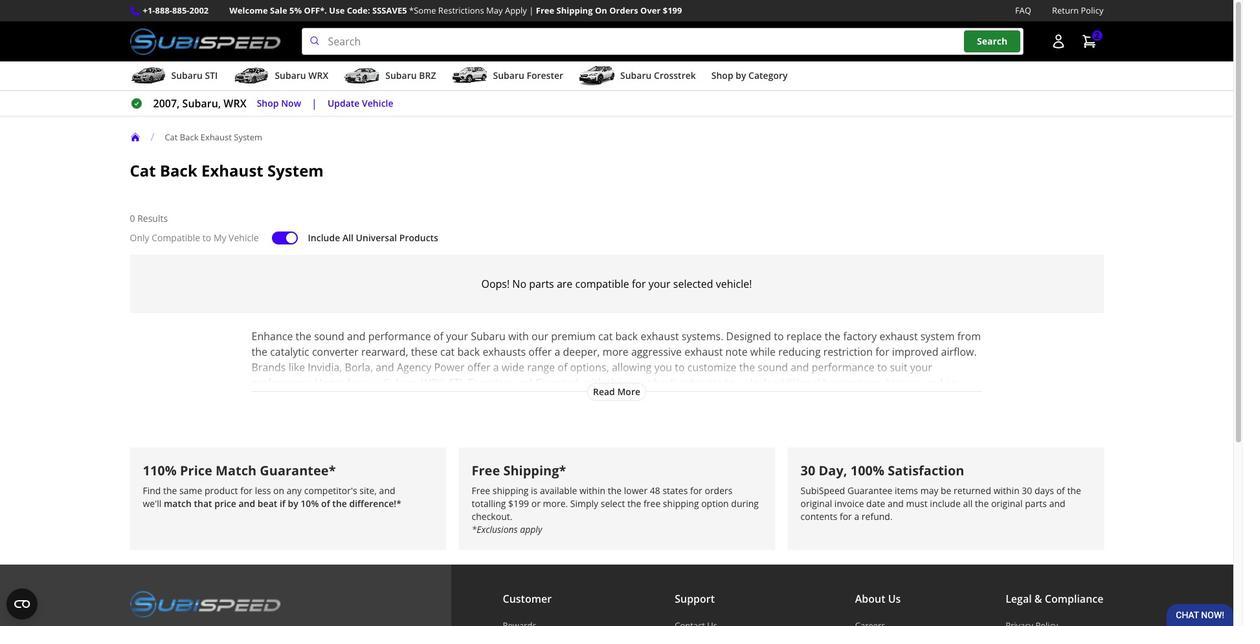 Task type: locate. For each thing, give the bounding box(es) containing it.
subaru for subaru crosstrek
[[621, 69, 652, 82]]

100%
[[851, 463, 885, 480]]

refund.
[[862, 511, 893, 523]]

0 horizontal spatial exhaust
[[641, 330, 679, 344]]

subaru forester
[[493, 69, 564, 82]]

the up restriction
[[825, 330, 841, 344]]

0 horizontal spatial 30
[[801, 463, 816, 480]]

restrictions
[[438, 5, 484, 16]]

0 horizontal spatial cat
[[130, 160, 156, 181]]

0 vertical spatial back
[[180, 131, 199, 143]]

more
[[603, 345, 629, 360]]

1 horizontal spatial wrx
[[309, 69, 329, 82]]

shipping
[[493, 485, 529, 497], [663, 498, 699, 510]]

0
[[130, 213, 135, 225]]

available
[[540, 485, 577, 497]]

back
[[616, 330, 638, 344], [458, 345, 480, 360], [654, 376, 676, 391]]

exhaust up improved
[[880, 330, 918, 344]]

0 horizontal spatial original
[[801, 498, 832, 510]]

1 vertical spatial shipping
[[663, 498, 699, 510]]

0 vertical spatial exhausts
[[483, 345, 526, 360]]

30
[[801, 463, 816, 480], [1022, 485, 1033, 497]]

0 vertical spatial wrx
[[309, 69, 329, 82]]

parts down days
[[1026, 498, 1047, 510]]

subaru left brz
[[386, 69, 417, 82]]

0 vertical spatial back
[[616, 330, 638, 344]]

shop inside "shop now" link
[[257, 97, 279, 109]]

these up "agency" at left bottom
[[411, 345, 438, 360]]

an
[[946, 376, 958, 391]]

exhaust down subaru,
[[201, 131, 232, 143]]

brands
[[252, 361, 286, 375]]

include
[[930, 498, 961, 510]]

back
[[180, 131, 199, 143], [160, 160, 197, 181]]

of right "range"
[[558, 361, 568, 375]]

subaru inside "dropdown button"
[[493, 69, 525, 82]]

back down cat back exhaust system link
[[160, 160, 197, 181]]

1 vertical spatial back
[[458, 345, 480, 360]]

cat back exhaust system down subaru,
[[165, 131, 262, 143]]

shipping down states
[[663, 498, 699, 510]]

your up power
[[446, 330, 468, 344]]

and down rearward,
[[376, 361, 394, 375]]

designed
[[726, 330, 771, 344]]

0 vertical spatial parts
[[529, 277, 554, 291]]

0 vertical spatial system
[[234, 131, 262, 143]]

0 horizontal spatial sound
[[314, 330, 344, 344]]

1 horizontal spatial 30
[[1022, 485, 1033, 497]]

difference!*
[[349, 498, 401, 510]]

1 horizontal spatial $199
[[663, 5, 682, 16]]

for inside find the same product for less on any competitor's site, and we'll
[[240, 485, 253, 497]]

exhaust down systems.
[[685, 345, 723, 360]]

enhance
[[252, 330, 293, 344]]

0 horizontal spatial exhausts
[[483, 345, 526, 360]]

1 subispeed logo image from the top
[[130, 28, 281, 55]]

1 horizontal spatial parts
[[1026, 498, 1047, 510]]

subaru right a subaru crosstrek thumbnail image
[[621, 69, 652, 82]]

1 vertical spatial 30
[[1022, 485, 1033, 497]]

cat back exhaust system down cat back exhaust system link
[[130, 160, 324, 181]]

vehicle down subaru brz dropdown button
[[362, 97, 394, 109]]

subaru left sti
[[171, 69, 203, 82]]

1 vertical spatial crosstrek
[[535, 376, 581, 391]]

by right if
[[288, 498, 298, 510]]

performance up rearward,
[[368, 330, 431, 344]]

open widget image
[[6, 589, 38, 621]]

select
[[601, 498, 625, 510]]

1 within from the left
[[580, 485, 606, 497]]

vehicle right my at the top left
[[229, 232, 259, 244]]

1 vertical spatial a
[[493, 361, 499, 375]]

1 horizontal spatial shop
[[712, 69, 734, 82]]

0 horizontal spatial these
[[411, 345, 438, 360]]

1 vertical spatial vehicle
[[229, 232, 259, 244]]

with left our
[[508, 330, 529, 344]]

to up while at the bottom right
[[774, 330, 784, 344]]

1 vertical spatial subispeed logo image
[[130, 591, 281, 618]]

shipping left is
[[493, 485, 529, 497]]

0 horizontal spatial offer
[[467, 361, 491, 375]]

110%
[[143, 463, 177, 480]]

shop for shop now
[[257, 97, 279, 109]]

crosstrek down "range"
[[535, 376, 581, 391]]

$199 left or
[[509, 498, 529, 510]]

wrx
[[309, 69, 329, 82], [224, 97, 247, 111]]

with down 'options,'
[[584, 376, 605, 391]]

a up forester, at the left of the page
[[493, 361, 499, 375]]

shipping*
[[504, 463, 566, 480]]

and up converter
[[347, 330, 366, 344]]

30 left days
[[1022, 485, 1033, 497]]

for right states
[[690, 485, 703, 497]]

to down customize at the right bottom
[[725, 376, 735, 391]]

update vehicle
[[328, 97, 394, 109]]

shop left category
[[712, 69, 734, 82]]

a subaru crosstrek thumbnail image image
[[579, 66, 615, 86]]

all
[[963, 498, 973, 510]]

0 vertical spatial crosstrek
[[654, 69, 696, 82]]

0 horizontal spatial |
[[312, 97, 317, 111]]

shop inside shop by category dropdown button
[[712, 69, 734, 82]]

borla,
[[345, 361, 373, 375]]

are
[[557, 277, 573, 291]]

category
[[749, 69, 788, 82]]

back up the more
[[616, 330, 638, 344]]

2 vertical spatial a
[[855, 511, 860, 523]]

customize
[[688, 361, 737, 375]]

888-
[[155, 5, 172, 16]]

1 vertical spatial shop
[[257, 97, 279, 109]]

sound up converter
[[314, 330, 344, 344]]

original down returned
[[992, 498, 1023, 510]]

0 vertical spatial a
[[555, 345, 560, 360]]

0 horizontal spatial system
[[234, 131, 262, 143]]

a
[[555, 345, 560, 360], [493, 361, 499, 375], [855, 511, 860, 523]]

cat up power
[[440, 345, 455, 360]]

back up power
[[458, 345, 480, 360]]

0 vertical spatial these
[[411, 345, 438, 360]]

1 vertical spatial exhausts
[[679, 376, 722, 391]]

subispeed logo image
[[130, 28, 281, 55], [130, 591, 281, 618]]

exhaust up aggressive
[[641, 330, 679, 344]]

30 up subispeed
[[801, 463, 816, 480]]

brz
[[419, 69, 436, 82]]

read
[[593, 386, 615, 398]]

performance down restriction
[[812, 361, 875, 375]]

a subaru wrx thumbnail image image
[[233, 66, 270, 86]]

returned
[[954, 485, 992, 497]]

cat down allowing
[[637, 376, 651, 391]]

$199 right over
[[663, 5, 682, 16]]

for left less
[[240, 485, 253, 497]]

within inside 30 day, 100% satisfaction subispeed guarantee items may be returned within 30 days of the original invoice date and must include all the original parts and contents for a refund.
[[994, 485, 1020, 497]]

restriction
[[824, 345, 873, 360]]

1 horizontal spatial offer
[[529, 345, 552, 360]]

0 horizontal spatial crosstrek
[[535, 376, 581, 391]]

cat down home icon
[[130, 160, 156, 181]]

wrx down a subaru wrx thumbnail image
[[224, 97, 247, 111]]

0 vertical spatial by
[[736, 69, 746, 82]]

by left category
[[736, 69, 746, 82]]

range
[[527, 361, 555, 375]]

subaru down "agency" at left bottom
[[384, 376, 419, 391]]

sound
[[314, 330, 344, 344], [758, 361, 788, 375]]

the right days
[[1068, 485, 1082, 497]]

match that price and beat if by 10% of the difference!*
[[164, 498, 401, 510]]

performance
[[368, 330, 431, 344], [812, 361, 875, 375]]

more.
[[543, 498, 568, 510]]

us
[[888, 592, 901, 607]]

shop now
[[257, 97, 301, 109]]

1 horizontal spatial shipping
[[663, 498, 699, 510]]

0 horizontal spatial $199
[[509, 498, 529, 510]]

back down 2007, subaru, wrx
[[180, 131, 199, 143]]

offer down our
[[529, 345, 552, 360]]

and
[[347, 330, 366, 344], [376, 361, 394, 375], [791, 361, 809, 375], [514, 376, 533, 391], [925, 376, 943, 391], [379, 485, 395, 497], [239, 498, 255, 510], [888, 498, 904, 510], [1050, 498, 1066, 510]]

of up power
[[434, 330, 444, 344]]

sound down while at the bottom right
[[758, 361, 788, 375]]

original up contents
[[801, 498, 832, 510]]

code:
[[347, 5, 370, 16]]

sti
[[205, 69, 218, 82]]

guarantee*
[[260, 463, 336, 480]]

and down wide
[[514, 376, 533, 391]]

2 horizontal spatial cat
[[637, 376, 651, 391]]

0 horizontal spatial wrx
[[224, 97, 247, 111]]

1 vertical spatial with
[[584, 376, 605, 391]]

with
[[508, 330, 529, 344], [584, 376, 605, 391]]

return policy
[[1052, 5, 1104, 16]]

shop left now
[[257, 97, 279, 109]]

within up simply
[[580, 485, 606, 497]]

welcome sale 5% off*. use code: sssave5
[[229, 5, 407, 16]]

1 horizontal spatial system
[[267, 160, 324, 181]]

0 vertical spatial shop
[[712, 69, 734, 82]]

+1-888-885-2002 link
[[143, 4, 209, 18]]

0 horizontal spatial shop
[[257, 97, 279, 109]]

crosstrek inside dropdown button
[[654, 69, 696, 82]]

exhausts down customize at the right bottom
[[679, 376, 722, 391]]

shop
[[712, 69, 734, 82], [257, 97, 279, 109]]

2 horizontal spatial a
[[855, 511, 860, 523]]

the up unlock
[[739, 361, 755, 375]]

0 horizontal spatial cat
[[440, 345, 455, 360]]

apply
[[520, 524, 542, 536]]

these
[[411, 345, 438, 360], [607, 376, 634, 391]]

1 vertical spatial $199
[[509, 498, 529, 510]]

if
[[280, 498, 286, 510]]

of right days
[[1057, 485, 1065, 497]]

a inside 30 day, 100% satisfaction subispeed guarantee items may be returned within 30 days of the original invoice date and must include all the original parts and contents for a refund.
[[855, 511, 860, 523]]

wrx up update
[[309, 69, 329, 82]]

parts inside 30 day, 100% satisfaction subispeed guarantee items may be returned within 30 days of the original invoice date and must include all the original parts and contents for a refund.
[[1026, 498, 1047, 510]]

cat up the more
[[599, 330, 613, 344]]

subaru,
[[182, 97, 221, 111]]

0 results
[[130, 213, 168, 225]]

your
[[649, 277, 671, 291], [446, 330, 468, 344], [911, 361, 933, 375], [359, 376, 381, 391]]

satisfaction
[[888, 463, 965, 480]]

your up experience. at left bottom
[[359, 376, 381, 391]]

the right all
[[975, 498, 989, 510]]

1 horizontal spatial by
[[736, 69, 746, 82]]

deeper,
[[563, 345, 600, 360]]

wide
[[502, 361, 525, 375]]

experience.
[[347, 392, 403, 406]]

for inside enhance the sound and performance of your subaru with our premium cat back exhaust systems. designed to replace the factory exhaust system from the catalytic converter rearward, these cat back exhausts offer a deeper, more aggressive exhaust note while reducing restriction for improved airflow. brands like invidia, borla, and agency power offer a wide range of options, allowing you to customize the sound and performance to suit your preferences. upgrade your subaru wrx, sti, forester, and crosstrek with these cat back exhausts to unlock additional horsepower, torque, and an exhilarating driving experience.
[[876, 345, 890, 360]]

1 horizontal spatial cat
[[599, 330, 613, 344]]

these down allowing
[[607, 376, 634, 391]]

only compatible to my vehicle
[[130, 232, 259, 244]]

parts right no on the top left of page
[[529, 277, 554, 291]]

2 vertical spatial back
[[654, 376, 676, 391]]

| right apply
[[529, 5, 534, 16]]

0 vertical spatial vehicle
[[362, 97, 394, 109]]

back down you
[[654, 376, 676, 391]]

for down factory
[[876, 345, 890, 360]]

0 horizontal spatial within
[[580, 485, 606, 497]]

2 within from the left
[[994, 485, 1020, 497]]

aggressive
[[631, 345, 682, 360]]

1 vertical spatial offer
[[467, 361, 491, 375]]

a down premium
[[555, 345, 560, 360]]

and down days
[[1050, 498, 1066, 510]]

note
[[726, 345, 748, 360]]

subaru up now
[[275, 69, 306, 82]]

1 vertical spatial system
[[267, 160, 324, 181]]

1 vertical spatial these
[[607, 376, 634, 391]]

subaru up wide
[[471, 330, 506, 344]]

offer up forester, at the left of the page
[[467, 361, 491, 375]]

and inside find the same product for less on any competitor's site, and we'll
[[379, 485, 395, 497]]

subaru crosstrek button
[[579, 64, 696, 90]]

subaru for subaru brz
[[386, 69, 417, 82]]

the down competitor's
[[332, 498, 347, 510]]

for inside 30 day, 100% satisfaction subispeed guarantee items may be returned within 30 days of the original invoice date and must include all the original parts and contents for a refund.
[[840, 511, 852, 523]]

1 horizontal spatial exhaust
[[685, 345, 723, 360]]

cat right /
[[165, 131, 178, 143]]

no
[[513, 277, 527, 291]]

subaru left forester
[[493, 69, 525, 82]]

oops!
[[482, 277, 510, 291]]

1 horizontal spatial performance
[[812, 361, 875, 375]]

1 horizontal spatial sound
[[758, 361, 788, 375]]

subaru inside dropdown button
[[386, 69, 417, 82]]

be
[[941, 485, 952, 497]]

0 vertical spatial cat
[[165, 131, 178, 143]]

to left suit
[[878, 361, 888, 375]]

to right you
[[675, 361, 685, 375]]

1 horizontal spatial |
[[529, 5, 534, 16]]

free
[[536, 5, 555, 16], [472, 463, 500, 480], [472, 485, 490, 497]]

exhilarating
[[252, 392, 309, 406]]

110% price match guarantee*
[[143, 463, 336, 480]]

0 vertical spatial subispeed logo image
[[130, 28, 281, 55]]

| right now
[[312, 97, 317, 111]]

button image
[[1051, 34, 1066, 49]]

the up the "match"
[[163, 485, 177, 497]]

compatible
[[575, 277, 629, 291]]

1 horizontal spatial crosstrek
[[654, 69, 696, 82]]

your down improved
[[911, 361, 933, 375]]

30 day, 100% satisfaction subispeed guarantee items may be returned within 30 days of the original invoice date and must include all the original parts and contents for a refund.
[[801, 463, 1082, 523]]

1 horizontal spatial with
[[584, 376, 605, 391]]

0 vertical spatial exhaust
[[201, 131, 232, 143]]

exhaust down cat back exhaust system link
[[201, 160, 263, 181]]

a down invoice
[[855, 511, 860, 523]]

0 vertical spatial with
[[508, 330, 529, 344]]

match
[[216, 463, 257, 480]]

from
[[958, 330, 981, 344]]

and up "difference!*"
[[379, 485, 395, 497]]

invoice
[[835, 498, 864, 510]]

you
[[655, 361, 672, 375]]

options,
[[570, 361, 609, 375]]

for down invoice
[[840, 511, 852, 523]]

0 vertical spatial performance
[[368, 330, 431, 344]]

subaru wrx
[[275, 69, 329, 82]]

$199 inside free shipping* free shipping is available within the lower 48 states for orders totalling $199 or more. simply select the free shipping option during checkout. *exclusions apply
[[509, 498, 529, 510]]

2 vertical spatial cat
[[637, 376, 651, 391]]

exhausts up wide
[[483, 345, 526, 360]]

crosstrek down search input field
[[654, 69, 696, 82]]

1 horizontal spatial vehicle
[[362, 97, 394, 109]]

1 vertical spatial by
[[288, 498, 298, 510]]

1 vertical spatial cat
[[130, 160, 156, 181]]

within right returned
[[994, 485, 1020, 497]]

1 vertical spatial sound
[[758, 361, 788, 375]]



Task type: describe. For each thing, give the bounding box(es) containing it.
only
[[130, 232, 149, 244]]

about
[[855, 592, 886, 607]]

systems.
[[682, 330, 724, 344]]

the down lower
[[628, 498, 642, 510]]

site,
[[360, 485, 377, 497]]

premium
[[551, 330, 596, 344]]

price
[[180, 463, 212, 480]]

days
[[1035, 485, 1054, 497]]

1 vertical spatial free
[[472, 463, 500, 480]]

sssave5
[[372, 5, 407, 16]]

0 horizontal spatial with
[[508, 330, 529, 344]]

update
[[328, 97, 360, 109]]

of inside 30 day, 100% satisfaction subispeed guarantee items may be returned within 30 days of the original invoice date and must include all the original parts and contents for a refund.
[[1057, 485, 1065, 497]]

to left my at the top left
[[203, 232, 211, 244]]

0 horizontal spatial a
[[493, 361, 499, 375]]

subaru brz
[[386, 69, 436, 82]]

1 vertical spatial |
[[312, 97, 317, 111]]

use
[[329, 5, 345, 16]]

while
[[751, 345, 776, 360]]

0 horizontal spatial performance
[[368, 330, 431, 344]]

*some restrictions may apply | free shipping on orders over $199
[[409, 5, 682, 16]]

1 horizontal spatial these
[[607, 376, 634, 391]]

contents
[[801, 511, 838, 523]]

0 horizontal spatial by
[[288, 498, 298, 510]]

suit
[[890, 361, 908, 375]]

and left beat
[[239, 498, 255, 510]]

2 button
[[1076, 29, 1104, 54]]

search input field
[[302, 28, 1024, 55]]

1 vertical spatial performance
[[812, 361, 875, 375]]

your left selected
[[649, 277, 671, 291]]

search
[[977, 35, 1008, 48]]

2 vertical spatial free
[[472, 485, 490, 497]]

1 horizontal spatial exhausts
[[679, 376, 722, 391]]

we'll
[[143, 498, 162, 510]]

enhance the sound and performance of your subaru with our premium cat back exhaust systems. designed to replace the factory exhaust system from the catalytic converter rearward, these cat back exhausts offer a deeper, more aggressive exhaust note while reducing restriction for improved airflow. brands like invidia, borla, and agency power offer a wide range of options, allowing you to customize the sound and performance to suit your preferences. upgrade your subaru wrx, sti, forester, and crosstrek with these cat back exhausts to unlock additional horsepower, torque, and an exhilarating driving experience.
[[252, 330, 981, 406]]

find
[[143, 485, 161, 497]]

a subaru brz thumbnail image image
[[344, 66, 380, 86]]

our
[[532, 330, 549, 344]]

0 vertical spatial |
[[529, 5, 534, 16]]

1 vertical spatial back
[[160, 160, 197, 181]]

option
[[702, 498, 729, 510]]

0 horizontal spatial vehicle
[[229, 232, 259, 244]]

0 vertical spatial $199
[[663, 5, 682, 16]]

2002
[[189, 5, 209, 16]]

*exclusions
[[472, 524, 518, 536]]

faq
[[1016, 5, 1032, 16]]

2 horizontal spatial back
[[654, 376, 676, 391]]

price
[[215, 498, 236, 510]]

free shipping* free shipping is available within the lower 48 states for orders totalling $199 or more. simply select the free shipping option during checkout. *exclusions apply
[[472, 463, 759, 536]]

1 horizontal spatial a
[[555, 345, 560, 360]]

and down reducing
[[791, 361, 809, 375]]

1 vertical spatial cat back exhaust system
[[130, 160, 324, 181]]

wrx inside subaru wrx dropdown button
[[309, 69, 329, 82]]

customer
[[503, 592, 552, 607]]

additional
[[772, 376, 821, 391]]

my
[[214, 232, 226, 244]]

0 vertical spatial 30
[[801, 463, 816, 480]]

states
[[663, 485, 688, 497]]

faq link
[[1016, 4, 1032, 18]]

invidia,
[[308, 361, 342, 375]]

upgrade
[[315, 376, 357, 391]]

1 vertical spatial exhaust
[[201, 160, 263, 181]]

vehicle inside button
[[362, 97, 394, 109]]

welcome
[[229, 5, 268, 16]]

subaru brz button
[[344, 64, 436, 90]]

include
[[308, 232, 340, 244]]

and down items
[[888, 498, 904, 510]]

0 vertical spatial cat back exhaust system
[[165, 131, 262, 143]]

legal & compliance
[[1006, 592, 1104, 607]]

preferences.
[[252, 376, 312, 391]]

of down competitor's
[[321, 498, 330, 510]]

0 vertical spatial cat
[[599, 330, 613, 344]]

legal
[[1006, 592, 1032, 607]]

+1-888-885-2002
[[143, 5, 209, 16]]

2 original from the left
[[992, 498, 1023, 510]]

competitor's
[[304, 485, 357, 497]]

date
[[867, 498, 886, 510]]

unlock
[[738, 376, 770, 391]]

over
[[641, 5, 661, 16]]

for right the compatible
[[632, 277, 646, 291]]

0 vertical spatial sound
[[314, 330, 344, 344]]

0 horizontal spatial parts
[[529, 277, 554, 291]]

cat back exhaust system link
[[165, 131, 273, 143]]

for inside free shipping* free shipping is available within the lower 48 states for orders totalling $199 or more. simply select the free shipping option during checkout. *exclusions apply
[[690, 485, 703, 497]]

the inside find the same product for less on any competitor's site, and we'll
[[163, 485, 177, 497]]

within inside free shipping* free shipping is available within the lower 48 states for orders totalling $199 or more. simply select the free shipping option during checkout. *exclusions apply
[[580, 485, 606, 497]]

a subaru sti thumbnail image image
[[130, 66, 166, 86]]

shop for shop by category
[[712, 69, 734, 82]]

orders
[[705, 485, 733, 497]]

rearward,
[[361, 345, 408, 360]]

1 original from the left
[[801, 498, 832, 510]]

2 subispeed logo image from the top
[[130, 591, 281, 618]]

selected
[[673, 277, 714, 291]]

lower
[[624, 485, 648, 497]]

5%
[[290, 5, 302, 16]]

subispeed
[[801, 485, 846, 497]]

the up catalytic
[[296, 330, 312, 344]]

0 horizontal spatial back
[[458, 345, 480, 360]]

a subaru forester thumbnail image image
[[452, 66, 488, 86]]

crosstrek inside enhance the sound and performance of your subaru with our premium cat back exhaust systems. designed to replace the factory exhaust system from the catalytic converter rearward, these cat back exhausts offer a deeper, more aggressive exhaust note while reducing restriction for improved airflow. brands like invidia, borla, and agency power offer a wide range of options, allowing you to customize the sound and performance to suit your preferences. upgrade your subaru wrx, sti, forester, and crosstrek with these cat back exhausts to unlock additional horsepower, torque, and an exhilarating driving experience.
[[535, 376, 581, 391]]

less
[[255, 485, 271, 497]]

sale
[[270, 5, 287, 16]]

universal
[[356, 232, 397, 244]]

48
[[650, 485, 661, 497]]

subaru for subaru wrx
[[275, 69, 306, 82]]

subaru for subaru forester
[[493, 69, 525, 82]]

home image
[[130, 132, 140, 143]]

airflow.
[[941, 345, 977, 360]]

now
[[281, 97, 301, 109]]

by inside dropdown button
[[736, 69, 746, 82]]

wrx,
[[421, 376, 446, 391]]

guarantee
[[848, 485, 893, 497]]

shop by category
[[712, 69, 788, 82]]

10%
[[301, 498, 319, 510]]

that
[[194, 498, 212, 510]]

and left an
[[925, 376, 943, 391]]

policy
[[1081, 5, 1104, 16]]

is
[[531, 485, 538, 497]]

product
[[205, 485, 238, 497]]

agency
[[397, 361, 432, 375]]

&
[[1035, 592, 1043, 607]]

0 vertical spatial free
[[536, 5, 555, 16]]

simply
[[571, 498, 599, 510]]

driving
[[311, 392, 344, 406]]

2 horizontal spatial exhaust
[[880, 330, 918, 344]]

subaru for subaru sti
[[171, 69, 203, 82]]

1 vertical spatial wrx
[[224, 97, 247, 111]]

may
[[921, 485, 939, 497]]

torque,
[[887, 376, 922, 391]]

system
[[921, 330, 955, 344]]

results
[[137, 213, 168, 225]]

vehicle!
[[716, 277, 752, 291]]

match
[[164, 498, 192, 510]]

the up brands
[[252, 345, 268, 360]]

during
[[731, 498, 759, 510]]

0 horizontal spatial shipping
[[493, 485, 529, 497]]

the up select
[[608, 485, 622, 497]]

orders
[[610, 5, 638, 16]]

1 horizontal spatial back
[[616, 330, 638, 344]]

compatible
[[152, 232, 200, 244]]

forester,
[[468, 376, 511, 391]]

all
[[343, 232, 354, 244]]

subaru sti button
[[130, 64, 218, 90]]

0 vertical spatial offer
[[529, 345, 552, 360]]

replace
[[787, 330, 822, 344]]



